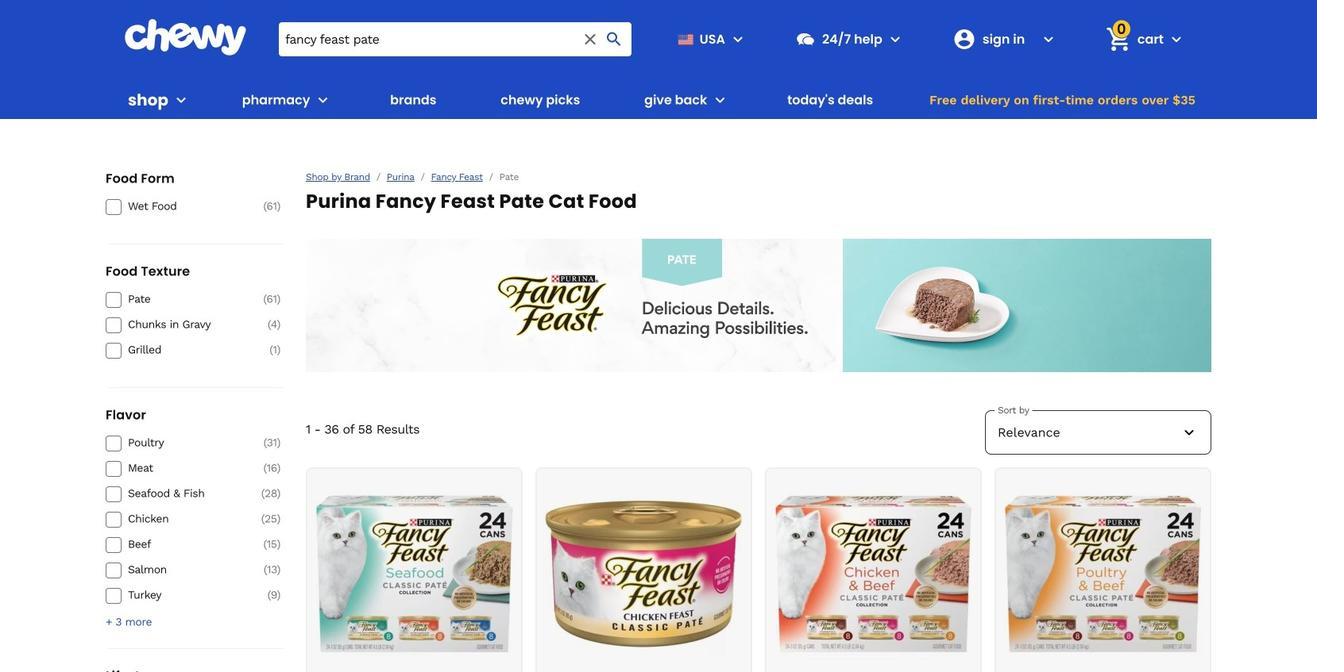 Task type: locate. For each thing, give the bounding box(es) containing it.
Product search field
[[279, 22, 632, 56]]

fancy feast classic chicken feast canned cat food, 3-oz, case of 24 image
[[545, 476, 742, 673]]

submit search image
[[605, 30, 624, 49]]

fancy feast classic collection chicken & beef pate variety pack canned cat food, 3-oz can, case of 24 image
[[775, 476, 972, 673]]

menu image
[[729, 30, 748, 49]]

pharmacy menu image
[[313, 91, 332, 110]]

items image
[[1104, 25, 1132, 53]]

fancy feast pate. delicious details. amazing possibilities. image
[[306, 239, 1212, 373]]

help menu image
[[886, 30, 905, 49]]

account menu image
[[1039, 30, 1058, 49]]



Task type: vqa. For each thing, say whether or not it's contained in the screenshot.
text box
no



Task type: describe. For each thing, give the bounding box(es) containing it.
give back menu image
[[711, 91, 730, 110]]

chewy support image
[[795, 29, 816, 49]]

chewy home image
[[124, 19, 247, 56]]

fancy feast poultry & beef classic pate variety pack canned cat food, 3-oz, case of 24 image
[[1005, 476, 1202, 673]]

cart menu image
[[1167, 30, 1186, 49]]

fancy feast classic seafood feast variety pack canned cat food, 3-oz, case of 24 image
[[316, 476, 513, 673]]

menu image
[[172, 91, 191, 110]]

Search text field
[[279, 22, 632, 56]]

site banner
[[0, 0, 1317, 152]]

delete search image
[[581, 30, 600, 49]]



